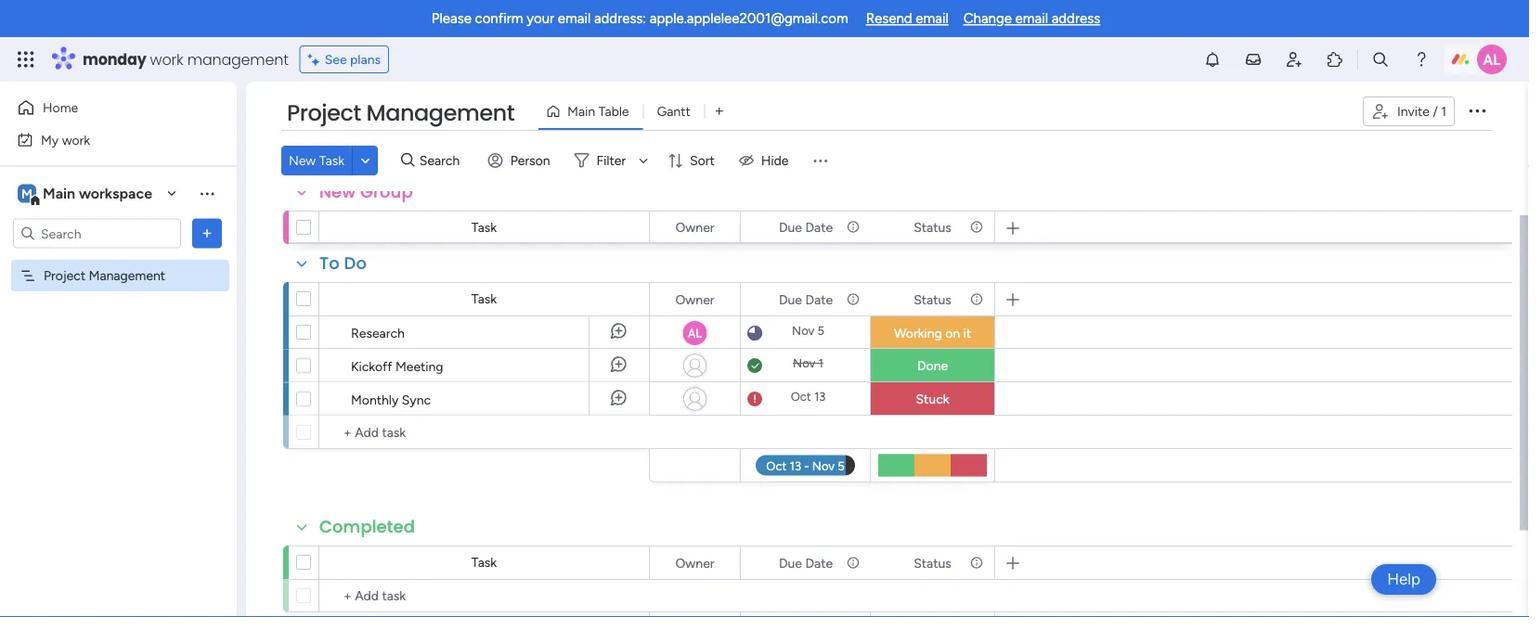 Task type: locate. For each thing, give the bounding box(es) containing it.
0 vertical spatial project management
[[287, 98, 515, 129]]

sort button
[[660, 146, 726, 176]]

nov
[[792, 324, 815, 339], [793, 356, 816, 371]]

3 email from the left
[[1016, 10, 1049, 27]]

project
[[287, 98, 361, 129], [44, 268, 86, 284]]

0 vertical spatial status field
[[909, 217, 956, 237]]

invite / 1
[[1398, 104, 1447, 119]]

owner for 2nd owner "field"
[[676, 292, 715, 307]]

2 date from the top
[[806, 292, 833, 307]]

gantt button
[[643, 97, 705, 126]]

help
[[1388, 570, 1421, 589]]

help image
[[1413, 50, 1431, 69]]

2 status field from the top
[[909, 289, 956, 310]]

2 vertical spatial owner
[[676, 555, 715, 571]]

new inside field
[[320, 180, 356, 204]]

task inside new task button
[[319, 153, 345, 169]]

nov down nov 5
[[793, 356, 816, 371]]

1 due from the top
[[779, 219, 802, 235]]

project management inside field
[[287, 98, 515, 129]]

Completed field
[[315, 515, 420, 540]]

email
[[558, 10, 591, 27], [916, 10, 949, 27], [1016, 10, 1049, 27]]

1 horizontal spatial work
[[150, 49, 183, 70]]

notifications image
[[1204, 50, 1222, 69]]

task for to do
[[472, 291, 497, 307]]

0 vertical spatial nov
[[792, 324, 815, 339]]

1 horizontal spatial project
[[287, 98, 361, 129]]

nov for nov 5
[[792, 324, 815, 339]]

1 horizontal spatial 1
[[1442, 104, 1447, 119]]

3 status from the top
[[914, 555, 952, 571]]

due
[[779, 219, 802, 235], [779, 292, 802, 307], [779, 555, 802, 571]]

menu image
[[811, 151, 830, 170]]

2 vertical spatial owner field
[[671, 553, 719, 574]]

project inside field
[[287, 98, 361, 129]]

0 vertical spatial due date
[[779, 219, 833, 235]]

home
[[43, 100, 78, 116]]

email for change email address
[[1016, 10, 1049, 27]]

your
[[527, 10, 555, 27]]

owner for third owner "field" from the bottom of the page
[[676, 219, 715, 235]]

resend
[[866, 10, 913, 27]]

project management list box
[[0, 256, 237, 542]]

column information image for the status field for completed
[[970, 556, 985, 571]]

0 vertical spatial 1
[[1442, 104, 1447, 119]]

new task button
[[281, 146, 352, 176]]

0 vertical spatial new
[[289, 153, 316, 169]]

1 date from the top
[[806, 219, 833, 235]]

column information image
[[846, 220, 861, 235], [970, 220, 985, 235], [970, 292, 985, 307], [970, 556, 985, 571]]

new left angle down icon at the top left
[[289, 153, 316, 169]]

1 due date from the top
[[779, 219, 833, 235]]

project management down search in workspace field
[[44, 268, 165, 284]]

new
[[289, 153, 316, 169], [320, 180, 356, 204]]

1 vertical spatial owner field
[[671, 289, 719, 310]]

arrow down image
[[633, 150, 655, 172]]

1 horizontal spatial email
[[916, 10, 949, 27]]

0 vertical spatial management
[[366, 98, 515, 129]]

management inside list box
[[89, 268, 165, 284]]

Status field
[[909, 217, 956, 237], [909, 289, 956, 310], [909, 553, 956, 574]]

work for my
[[62, 132, 90, 148]]

add view image
[[716, 105, 723, 118]]

management
[[187, 49, 289, 70]]

1 vertical spatial main
[[43, 185, 75, 202]]

1 vertical spatial project management
[[44, 268, 165, 284]]

1 column information image from the top
[[846, 292, 861, 307]]

option
[[0, 259, 237, 263]]

0 vertical spatial owner
[[676, 219, 715, 235]]

1 vertical spatial column information image
[[846, 556, 861, 571]]

2 vertical spatial due
[[779, 555, 802, 571]]

3 due date field from the top
[[775, 553, 838, 574]]

0 vertical spatial status
[[914, 219, 952, 235]]

2 email from the left
[[916, 10, 949, 27]]

1 vertical spatial nov
[[793, 356, 816, 371]]

main left table
[[568, 104, 596, 119]]

0 horizontal spatial project
[[44, 268, 86, 284]]

1 down 5
[[819, 356, 824, 371]]

2 due from the top
[[779, 292, 802, 307]]

1 owner from the top
[[676, 219, 715, 235]]

please confirm your email address: apple.applelee2001@gmail.com
[[432, 10, 849, 27]]

1 horizontal spatial new
[[320, 180, 356, 204]]

project management up v2 search icon
[[287, 98, 515, 129]]

2 vertical spatial status field
[[909, 553, 956, 574]]

date for completed
[[806, 555, 833, 571]]

column information image for due date field related to completed
[[846, 556, 861, 571]]

1 vertical spatial due date
[[779, 292, 833, 307]]

stuck
[[916, 391, 950, 407]]

1 vertical spatial status
[[914, 292, 952, 307]]

0 vertical spatial column information image
[[846, 292, 861, 307]]

resend email link
[[866, 10, 949, 27]]

confirm
[[475, 10, 523, 27]]

hide
[[761, 153, 789, 169]]

plans
[[350, 52, 381, 67]]

0 horizontal spatial project management
[[44, 268, 165, 284]]

0 horizontal spatial work
[[62, 132, 90, 148]]

management up search field
[[366, 98, 515, 129]]

research
[[351, 325, 405, 341]]

project down search in workspace field
[[44, 268, 86, 284]]

person
[[511, 153, 550, 169]]

0 vertical spatial owner field
[[671, 217, 719, 237]]

2 vertical spatial date
[[806, 555, 833, 571]]

1 vertical spatial status field
[[909, 289, 956, 310]]

3 owner from the top
[[676, 555, 715, 571]]

v2 overdue deadline image
[[748, 391, 763, 408]]

column information image
[[846, 292, 861, 307], [846, 556, 861, 571]]

change
[[964, 10, 1012, 27]]

apple.applelee2001@gmail.com
[[650, 10, 849, 27]]

address:
[[594, 10, 647, 27]]

0 horizontal spatial management
[[89, 268, 165, 284]]

2 status from the top
[[914, 292, 952, 307]]

Project Management field
[[282, 98, 519, 129]]

due date for new group
[[779, 219, 833, 235]]

email right your
[[558, 10, 591, 27]]

0 horizontal spatial new
[[289, 153, 316, 169]]

address
[[1052, 10, 1101, 27]]

management down search in workspace field
[[89, 268, 165, 284]]

help button
[[1372, 565, 1437, 595]]

work inside button
[[62, 132, 90, 148]]

new down "new task"
[[320, 180, 356, 204]]

main right workspace image
[[43, 185, 75, 202]]

work right my
[[62, 132, 90, 148]]

working
[[894, 326, 942, 341]]

status
[[914, 219, 952, 235], [914, 292, 952, 307], [914, 555, 952, 571]]

3 due from the top
[[779, 555, 802, 571]]

1 status field from the top
[[909, 217, 956, 237]]

inbox image
[[1245, 50, 1263, 69]]

0 horizontal spatial email
[[558, 10, 591, 27]]

task for completed
[[472, 555, 497, 571]]

0 horizontal spatial 1
[[819, 356, 824, 371]]

task for new group
[[472, 220, 497, 235]]

main inside "workspace selection" element
[[43, 185, 75, 202]]

project up "new task"
[[287, 98, 361, 129]]

project management
[[287, 98, 515, 129], [44, 268, 165, 284]]

kickoff meeting
[[351, 359, 444, 374]]

work
[[150, 49, 183, 70], [62, 132, 90, 148]]

1 vertical spatial date
[[806, 292, 833, 307]]

v2 done deadline image
[[748, 357, 763, 375]]

Owner field
[[671, 217, 719, 237], [671, 289, 719, 310], [671, 553, 719, 574]]

2 vertical spatial due date field
[[775, 553, 838, 574]]

1 vertical spatial due date field
[[775, 289, 838, 310]]

invite / 1 button
[[1363, 97, 1455, 126]]

1 vertical spatial owner
[[676, 292, 715, 307]]

group
[[360, 180, 413, 204]]

date
[[806, 219, 833, 235], [806, 292, 833, 307], [806, 555, 833, 571]]

email right 'change'
[[1016, 10, 1049, 27]]

2 due date field from the top
[[775, 289, 838, 310]]

select product image
[[17, 50, 35, 69]]

3 status field from the top
[[909, 553, 956, 574]]

2 horizontal spatial email
[[1016, 10, 1049, 27]]

main workspace
[[43, 185, 152, 202]]

status field for to do
[[909, 289, 956, 310]]

main inside "button"
[[568, 104, 596, 119]]

column information image for due date field related to new group
[[846, 220, 861, 235]]

m
[[21, 186, 32, 202]]

date for new group
[[806, 219, 833, 235]]

email right resend
[[916, 10, 949, 27]]

0 vertical spatial due date field
[[775, 217, 838, 237]]

status for to do
[[914, 292, 952, 307]]

0 vertical spatial work
[[150, 49, 183, 70]]

1 vertical spatial management
[[89, 268, 165, 284]]

main
[[568, 104, 596, 119], [43, 185, 75, 202]]

oct 13
[[791, 390, 826, 404]]

3 date from the top
[[806, 555, 833, 571]]

search everything image
[[1372, 50, 1390, 69]]

nov left 5
[[792, 324, 815, 339]]

2 vertical spatial due date
[[779, 555, 833, 571]]

Due Date field
[[775, 217, 838, 237], [775, 289, 838, 310], [775, 553, 838, 574]]

2 column information image from the top
[[846, 556, 861, 571]]

1 horizontal spatial main
[[568, 104, 596, 119]]

3 due date from the top
[[779, 555, 833, 571]]

0 horizontal spatial main
[[43, 185, 75, 202]]

1 due date field from the top
[[775, 217, 838, 237]]

table
[[599, 104, 629, 119]]

1
[[1442, 104, 1447, 119], [819, 356, 824, 371]]

1 vertical spatial work
[[62, 132, 90, 148]]

apps image
[[1326, 50, 1345, 69]]

1 right /
[[1442, 104, 1447, 119]]

work right monday
[[150, 49, 183, 70]]

1 vertical spatial due
[[779, 292, 802, 307]]

2 owner from the top
[[676, 292, 715, 307]]

1 vertical spatial project
[[44, 268, 86, 284]]

0 vertical spatial date
[[806, 219, 833, 235]]

management
[[366, 98, 515, 129], [89, 268, 165, 284]]

main for main workspace
[[43, 185, 75, 202]]

new inside button
[[289, 153, 316, 169]]

0 vertical spatial project
[[287, 98, 361, 129]]

new task
[[289, 153, 345, 169]]

2 vertical spatial status
[[914, 555, 952, 571]]

2 owner field from the top
[[671, 289, 719, 310]]

task
[[319, 153, 345, 169], [472, 220, 497, 235], [472, 291, 497, 307], [472, 555, 497, 571]]

1 horizontal spatial management
[[366, 98, 515, 129]]

1 horizontal spatial project management
[[287, 98, 515, 129]]

monthly sync
[[351, 392, 431, 408]]

0 vertical spatial due
[[779, 219, 802, 235]]

due date
[[779, 219, 833, 235], [779, 292, 833, 307], [779, 555, 833, 571]]

owner
[[676, 219, 715, 235], [676, 292, 715, 307], [676, 555, 715, 571]]

0 vertical spatial main
[[568, 104, 596, 119]]

1 vertical spatial new
[[320, 180, 356, 204]]



Task type: describe. For each thing, give the bounding box(es) containing it.
options image
[[1467, 99, 1489, 121]]

workspace options image
[[198, 184, 216, 203]]

kickoff
[[351, 359, 392, 374]]

change email address link
[[964, 10, 1101, 27]]

status field for completed
[[909, 553, 956, 574]]

work for monday
[[150, 49, 183, 70]]

management inside field
[[366, 98, 515, 129]]

due date for completed
[[779, 555, 833, 571]]

monday work management
[[83, 49, 289, 70]]

monday
[[83, 49, 146, 70]]

v2 search image
[[401, 150, 415, 171]]

To Do field
[[315, 252, 372, 276]]

owner for third owner "field"
[[676, 555, 715, 571]]

gantt
[[657, 104, 691, 119]]

New Group field
[[315, 180, 418, 204]]

invite members image
[[1285, 50, 1304, 69]]

1 owner field from the top
[[671, 217, 719, 237]]

options image
[[198, 224, 216, 243]]

new for new task
[[289, 153, 316, 169]]

sync
[[402, 392, 431, 408]]

home button
[[11, 93, 200, 123]]

column information image for 2nd due date field from the bottom
[[846, 292, 861, 307]]

it
[[964, 326, 972, 341]]

due date field for completed
[[775, 553, 838, 574]]

nov for nov 1
[[793, 356, 816, 371]]

nov 5
[[792, 324, 825, 339]]

see
[[325, 52, 347, 67]]

/
[[1433, 104, 1439, 119]]

new for new group
[[320, 180, 356, 204]]

nov 1
[[793, 356, 824, 371]]

oct
[[791, 390, 811, 404]]

on
[[946, 326, 960, 341]]

my work button
[[11, 125, 200, 155]]

Search field
[[415, 148, 471, 174]]

5
[[818, 324, 825, 339]]

do
[[344, 252, 367, 275]]

invite
[[1398, 104, 1430, 119]]

2 due date from the top
[[779, 292, 833, 307]]

status for completed
[[914, 555, 952, 571]]

to do
[[320, 252, 367, 275]]

13
[[814, 390, 826, 404]]

change email address
[[964, 10, 1101, 27]]

main table button
[[539, 97, 643, 126]]

column information image for 3rd the status field from the bottom
[[970, 220, 985, 235]]

email for resend email
[[916, 10, 949, 27]]

see plans button
[[300, 46, 389, 73]]

my
[[41, 132, 59, 148]]

+ Add task text field
[[329, 585, 641, 607]]

Search in workspace field
[[39, 223, 155, 244]]

sort
[[690, 153, 715, 169]]

1 vertical spatial 1
[[819, 356, 824, 371]]

angle down image
[[361, 154, 370, 168]]

workspace image
[[18, 183, 36, 204]]

monthly
[[351, 392, 399, 408]]

workspace selection element
[[18, 183, 155, 207]]

please
[[432, 10, 472, 27]]

+ Add task text field
[[329, 422, 641, 444]]

meeting
[[396, 359, 444, 374]]

1 inside button
[[1442, 104, 1447, 119]]

completed
[[320, 515, 415, 539]]

workspace
[[79, 185, 152, 202]]

see plans
[[325, 52, 381, 67]]

hide button
[[732, 146, 800, 176]]

project management inside list box
[[44, 268, 165, 284]]

done
[[918, 358, 948, 374]]

due for completed
[[779, 555, 802, 571]]

project inside list box
[[44, 268, 86, 284]]

working on it
[[894, 326, 972, 341]]

my work
[[41, 132, 90, 148]]

due date field for new group
[[775, 217, 838, 237]]

filter
[[597, 153, 626, 169]]

column information image for the status field related to to do
[[970, 292, 985, 307]]

new group
[[320, 180, 413, 204]]

1 status from the top
[[914, 219, 952, 235]]

to
[[320, 252, 340, 275]]

filter button
[[567, 146, 655, 176]]

main for main table
[[568, 104, 596, 119]]

1 email from the left
[[558, 10, 591, 27]]

person button
[[481, 146, 561, 176]]

apple lee image
[[1478, 45, 1507, 74]]

3 owner field from the top
[[671, 553, 719, 574]]

due for new group
[[779, 219, 802, 235]]

main table
[[568, 104, 629, 119]]

resend email
[[866, 10, 949, 27]]



Task type: vqa. For each thing, say whether or not it's contained in the screenshot.
enable
no



